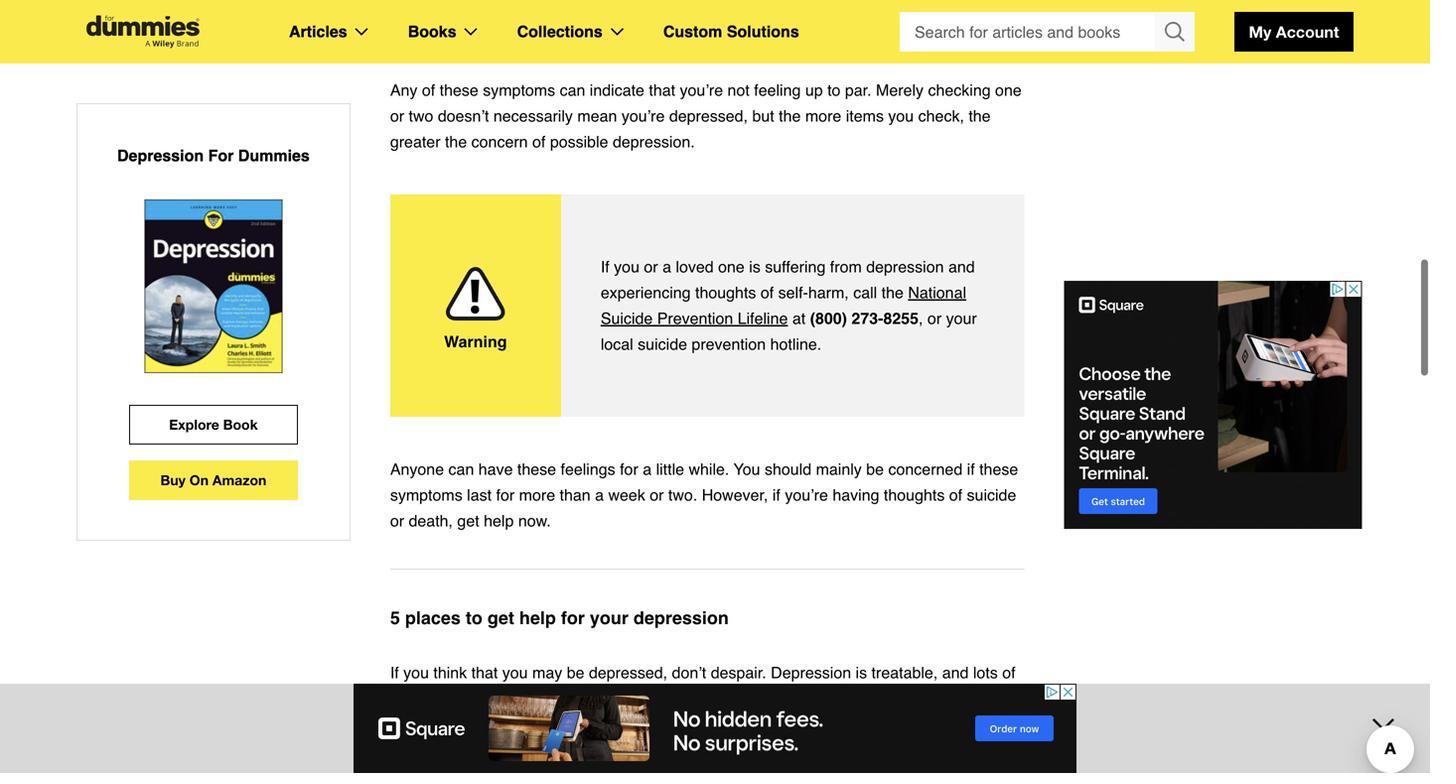 Task type: vqa. For each thing, say whether or not it's contained in the screenshot.
the bottom interests,
no



Task type: describe. For each thing, give the bounding box(es) containing it.
can inside any of these symptoms can indicate that you're not feeling up to par. merely checking one or two doesn't necessarily mean you're depressed, but the more items you check, the greater the concern of possible depression.
[[560, 81, 585, 99]]

national suicide prevention lifeline
[[601, 284, 966, 328]]

par.
[[845, 81, 872, 99]]

may
[[532, 664, 562, 682]]

indicate
[[590, 81, 645, 99]]

suicide inside , or your local suicide prevention hotline.
[[638, 335, 687, 354]]

experiencing
[[601, 284, 691, 302]]

or inside , or your local suicide prevention hotline.
[[928, 309, 942, 328]]

is inside ask for a complete physical. sometimes depression is the result of other medical problems.
[[946, 743, 958, 762]]

depressed, inside any of these symptoms can indicate that you're not feeling up to par. merely checking one or two doesn't necessarily mean you're depressed, but the more items you check, the greater the concern of possible depression.
[[669, 107, 748, 125]]

(800)
[[810, 309, 847, 328]]

dummies
[[238, 147, 310, 165]]

one inside any of these symptoms can indicate that you're not feeling up to par. merely checking one or two doesn't necessarily mean you're depressed, but the more items you check, the greater the concern of possible depression.
[[995, 81, 1022, 99]]

call
[[853, 284, 877, 302]]

unable to make decisions
[[430, 27, 612, 46]]

be inside anyone can have these feelings for a little while. you should mainly be concerned if these symptoms last for more than a week or two. however, if you're having thoughts of suicide or death, get help now.
[[866, 460, 884, 479]]

depression for dummies
[[117, 147, 310, 165]]

having
[[833, 486, 880, 505]]

national
[[908, 284, 966, 302]]

open collections list image
[[611, 28, 624, 36]]

collections
[[517, 22, 603, 41]]

custom
[[663, 22, 722, 41]]

from
[[830, 258, 862, 276]]

you down don't
[[682, 690, 707, 708]]

here
[[512, 690, 547, 708]]

ask for a complete physical. sometimes depression is the result of other medical problems.
[[430, 743, 984, 774]]

the inside if you or a loved one is suffering from depression and experiencing thoughts of self-harm, call the
[[882, 284, 904, 302]]

the down doesn't
[[445, 133, 467, 151]]

sources
[[622, 690, 677, 708]]

close this dialog image
[[1400, 693, 1420, 713]]

or inside any of these symptoms can indicate that you're not feeling up to par. merely checking one or two doesn't necessarily mean you're depressed, but the more items you check, the greater the concern of possible depression.
[[390, 107, 404, 125]]

articles
[[289, 22, 347, 41]]

amazon
[[212, 472, 267, 489]]

feeling
[[754, 81, 801, 99]]

suicide
[[601, 309, 653, 328]]

for up week
[[620, 460, 638, 479]]

for right the last
[[496, 486, 515, 505]]

decisions
[[546, 27, 612, 46]]

0 vertical spatial depression
[[117, 147, 204, 165]]

any
[[390, 81, 418, 99]]

have
[[479, 460, 513, 479]]

you inside any of these symptoms can indicate that you're not feeling up to par. merely checking one or two doesn't necessarily mean you're depressed, but the more items you check, the greater the concern of possible depression.
[[888, 107, 914, 125]]

suicide inside anyone can have these feelings for a little while. you should mainly be concerned if these symptoms last for more than a week or two. however, if you're having thoughts of suicide or death, get help now.
[[967, 486, 1016, 505]]

physical.
[[714, 743, 776, 762]]

national suicide prevention lifeline link
[[601, 284, 966, 328]]

two.
[[668, 486, 698, 505]]

of inside ask for a complete physical. sometimes depression is the result of other medical problems.
[[473, 769, 486, 774]]

1 vertical spatial get
[[488, 608, 514, 629]]

and inside if you think that you may be depressed, don't despair. depression is treatable, and lots of help is available. here are some sources you can consult:
[[942, 664, 969, 682]]

1 horizontal spatial these
[[517, 460, 556, 479]]

Search for articles and books text field
[[900, 12, 1157, 52]]

possible
[[550, 133, 608, 151]]

0 horizontal spatial your
[[590, 608, 629, 629]]

symptoms inside any of these symptoms can indicate that you're not feeling up to par. merely checking one or two doesn't necessarily mean you're depressed, but the more items you check, the greater the concern of possible depression.
[[483, 81, 555, 99]]

loved
[[676, 258, 714, 276]]

you're inside anyone can have these feelings for a little while. you should mainly be concerned if these symptoms last for more than a week or two. however, if you're having thoughts of suicide or death, get help now.
[[785, 486, 828, 505]]

thoughts inside anyone can have these feelings for a little while. you should mainly be concerned if these symptoms last for more than a week or two. however, if you're having thoughts of suicide or death, get help now.
[[884, 486, 945, 505]]

books
[[408, 22, 456, 41]]

of down necessarily
[[532, 133, 546, 151]]

now.
[[518, 512, 551, 530]]

make
[[502, 27, 541, 46]]

help inside anyone can have these feelings for a little while. you should mainly be concerned if these symptoms last for more than a week or two. however, if you're having thoughts of suicide or death, get help now.
[[484, 512, 514, 530]]

one inside if you or a loved one is suffering from depression and experiencing thoughts of self-harm, call the
[[718, 258, 745, 276]]

buy
[[160, 472, 186, 489]]

273-
[[852, 309, 883, 328]]

logo image
[[76, 15, 210, 48]]

a left the little
[[643, 460, 652, 479]]

explore book
[[169, 417, 258, 433]]

of inside anyone can have these feelings for a little while. you should mainly be concerned if these symptoms last for more than a week or two. however, if you're having thoughts of suicide or death, get help now.
[[949, 486, 963, 505]]

on
[[190, 472, 209, 489]]

get inside anyone can have these feelings for a little while. you should mainly be concerned if these symptoms last for more than a week or two. however, if you're having thoughts of suicide or death, get help now.
[[457, 512, 479, 530]]

complete
[[645, 743, 710, 762]]

or left two.
[[650, 486, 664, 505]]

death,
[[409, 512, 453, 530]]

mean
[[577, 107, 617, 125]]

5
[[390, 608, 400, 629]]

these inside any of these symptoms can indicate that you're not feeling up to par. merely checking one or two doesn't necessarily mean you're depressed, but the more items you check, the greater the concern of possible depression.
[[440, 81, 479, 99]]

open article categories image
[[355, 28, 368, 36]]

you inside if you or a loved one is suffering from depression and experiencing thoughts of self-harm, call the
[[614, 258, 640, 276]]

1 vertical spatial advertisement element
[[354, 684, 1077, 774]]

symptoms inside anyone can have these feelings for a little while. you should mainly be concerned if these symptoms last for more than a week or two. however, if you're having thoughts of suicide or death, get help now.
[[390, 486, 463, 505]]

feelings
[[561, 460, 615, 479]]

solutions
[[727, 22, 799, 41]]

are
[[551, 690, 574, 708]]

my
[[1249, 22, 1272, 41]]

medical
[[531, 769, 586, 774]]

your inside , or your local suicide prevention hotline.
[[946, 309, 977, 328]]

other
[[491, 769, 527, 774]]

for up 'may'
[[561, 608, 585, 629]]

self-
[[778, 284, 808, 302]]

depression inside ask for a complete physical. sometimes depression is the result of other medical problems.
[[864, 743, 942, 762]]

can inside if you think that you may be depressed, don't despair. depression is treatable, and lots of help is available. here are some sources you can consult:
[[712, 690, 737, 708]]

check,
[[918, 107, 964, 125]]

consult:
[[742, 690, 797, 708]]

buy on amazon
[[160, 472, 267, 489]]

necessarily
[[494, 107, 573, 125]]

than
[[560, 486, 591, 505]]

thoughts inside if you or a loved one is suffering from depression and experiencing thoughts of self-harm, call the
[[695, 284, 756, 302]]

be inside if you think that you may be depressed, don't despair. depression is treatable, and lots of help is available. here are some sources you can consult:
[[567, 664, 585, 682]]

custom solutions link
[[663, 19, 799, 45]]

1 vertical spatial you're
[[622, 107, 665, 125]]

while.
[[689, 460, 729, 479]]

my account link
[[1235, 12, 1354, 52]]

sometimes
[[780, 743, 860, 762]]

to inside any of these symptoms can indicate that you're not feeling up to par. merely checking one or two doesn't necessarily mean you're depressed, but the more items you check, the greater the concern of possible depression.
[[827, 81, 841, 99]]

a inside ask for a complete physical. sometimes depression is the result of other medical problems.
[[632, 743, 641, 762]]



Task type: locate. For each thing, give the bounding box(es) containing it.
1 vertical spatial suicide
[[967, 486, 1016, 505]]

1 vertical spatial if
[[390, 664, 399, 682]]

2 vertical spatial you're
[[785, 486, 828, 505]]

doctor:
[[520, 743, 574, 762]]

if you think that you may be depressed, don't despair. depression is treatable, and lots of help is available. here are some sources you can consult:
[[390, 664, 1016, 708]]

0 horizontal spatial depression
[[117, 147, 204, 165]]

week
[[608, 486, 645, 505]]

0 horizontal spatial more
[[519, 486, 555, 505]]

to right the up
[[827, 81, 841, 99]]

places
[[405, 608, 461, 629]]

at (800) 273-8255
[[788, 309, 919, 328]]

0 vertical spatial help
[[484, 512, 514, 530]]

1 vertical spatial help
[[519, 608, 556, 629]]

prevention
[[657, 309, 733, 328]]

explore
[[169, 417, 219, 433]]

0 horizontal spatial can
[[448, 460, 474, 479]]

account
[[1276, 22, 1339, 41]]

get down the last
[[457, 512, 479, 530]]

1 vertical spatial one
[[718, 258, 745, 276]]

of
[[422, 81, 435, 99], [532, 133, 546, 151], [761, 284, 774, 302], [949, 486, 963, 505], [1002, 664, 1016, 682], [473, 769, 486, 774]]

depression left for
[[117, 147, 204, 165]]

if right concerned
[[967, 460, 975, 479]]

0 horizontal spatial if
[[773, 486, 781, 505]]

anyone can have these feelings for a little while. you should mainly be concerned if these symptoms last for more than a week or two. however, if you're having thoughts of suicide or death, get help now.
[[390, 460, 1018, 530]]

your family doctor:
[[430, 743, 574, 762]]

depression up the consult:
[[771, 664, 851, 682]]

if you or a loved one is suffering from depression and experiencing thoughts of self-harm, call the
[[601, 258, 975, 302]]

if inside if you think that you may be depressed, don't despair. depression is treatable, and lots of help is available. here are some sources you can consult:
[[390, 664, 399, 682]]

0 vertical spatial if
[[967, 460, 975, 479]]

depression down treatable,
[[864, 743, 942, 762]]

help up 'may'
[[519, 608, 556, 629]]

of left self-
[[761, 284, 774, 302]]

1 horizontal spatial your
[[946, 309, 977, 328]]

you're up "depression."
[[622, 107, 665, 125]]

0 vertical spatial and
[[949, 258, 975, 276]]

1 vertical spatial your
[[590, 608, 629, 629]]

0 horizontal spatial if
[[390, 664, 399, 682]]

1 vertical spatial and
[[942, 664, 969, 682]]

2 horizontal spatial can
[[712, 690, 737, 708]]

of inside if you think that you may be depressed, don't despair. depression is treatable, and lots of help is available. here are some sources you can consult:
[[1002, 664, 1016, 682]]

book
[[223, 417, 258, 433]]

to right places
[[466, 608, 483, 629]]

explore book link
[[129, 405, 298, 445]]

should
[[765, 460, 812, 479]]

depressed,
[[669, 107, 748, 125], [589, 664, 668, 682]]

any of these symptoms can indicate that you're not feeling up to par. merely checking one or two doesn't necessarily mean you're depressed, but the more items you check, the greater the concern of possible depression.
[[390, 81, 1022, 151]]

my account
[[1249, 22, 1339, 41]]

0 horizontal spatial you're
[[622, 107, 665, 125]]

2 vertical spatial help
[[390, 690, 420, 708]]

if up experiencing
[[601, 258, 610, 276]]

help left available.
[[390, 690, 420, 708]]

that inside if you think that you may be depressed, don't despair. depression is treatable, and lots of help is available. here are some sources you can consult:
[[471, 664, 498, 682]]

that inside any of these symptoms can indicate that you're not feeling up to par. merely checking one or two doesn't necessarily mean you're depressed, but the more items you check, the greater the concern of possible depression.
[[649, 81, 676, 99]]

to right open book categories icon on the top of page
[[485, 27, 498, 46]]

5 places to get help for your depression
[[390, 608, 729, 629]]

of right any
[[422, 81, 435, 99]]

is inside if you or a loved one is suffering from depression and experiencing thoughts of self-harm, call the
[[749, 258, 761, 276]]

1 horizontal spatial can
[[560, 81, 585, 99]]

0 vertical spatial advertisement element
[[1064, 281, 1362, 529]]

1 horizontal spatial depressed,
[[669, 107, 748, 125]]

a left loved
[[663, 258, 671, 276]]

two
[[409, 107, 433, 125]]

can inside anyone can have these feelings for a little while. you should mainly be concerned if these symptoms last for more than a week or two. however, if you're having thoughts of suicide or death, get help now.
[[448, 460, 474, 479]]

1 horizontal spatial if
[[601, 258, 610, 276]]

1 horizontal spatial suicide
[[967, 486, 1016, 505]]

you down 'merely'
[[888, 107, 914, 125]]

problems.
[[591, 769, 660, 774]]

your
[[946, 309, 977, 328], [590, 608, 629, 629]]

1 vertical spatial that
[[471, 664, 498, 682]]

items
[[846, 107, 884, 125]]

symptoms up necessarily
[[483, 81, 555, 99]]

these right 'have' in the left of the page
[[517, 460, 556, 479]]

of down family
[[473, 769, 486, 774]]

checking
[[928, 81, 991, 99]]

depression.
[[613, 133, 695, 151]]

for up the problems.
[[609, 743, 627, 762]]

hotline.
[[770, 335, 822, 354]]

and left lots
[[942, 664, 969, 682]]

for
[[620, 460, 638, 479], [496, 486, 515, 505], [561, 608, 585, 629], [609, 743, 627, 762]]

1 vertical spatial can
[[448, 460, 474, 479]]

a right than
[[595, 486, 604, 505]]

treatable,
[[872, 664, 938, 682]]

you're
[[680, 81, 723, 99], [622, 107, 665, 125], [785, 486, 828, 505]]

more inside anyone can have these feelings for a little while. you should mainly be concerned if these symptoms last for more than a week or two. however, if you're having thoughts of suicide or death, get help now.
[[519, 486, 555, 505]]

0 vertical spatial symptoms
[[483, 81, 555, 99]]

8255
[[883, 309, 919, 328]]

if
[[601, 258, 610, 276], [390, 664, 399, 682]]

1 horizontal spatial if
[[967, 460, 975, 479]]

0 horizontal spatial thoughts
[[695, 284, 756, 302]]

one right loved
[[718, 258, 745, 276]]

lifeline
[[738, 309, 788, 328]]

that up available.
[[471, 664, 498, 682]]

if for if you or a loved one is suffering from depression and experiencing thoughts of self-harm, call the
[[601, 258, 610, 276]]

1 horizontal spatial you're
[[680, 81, 723, 99]]

depressed, down "not"
[[669, 107, 748, 125]]

be right 'may'
[[567, 664, 585, 682]]

depressed, inside if you think that you may be depressed, don't despair. depression is treatable, and lots of help is available. here are some sources you can consult:
[[589, 664, 668, 682]]

0 horizontal spatial suicide
[[638, 335, 687, 354]]

0 vertical spatial be
[[866, 460, 884, 479]]

be up "having"
[[866, 460, 884, 479]]

1 horizontal spatial that
[[649, 81, 676, 99]]

1 vertical spatial to
[[827, 81, 841, 99]]

for
[[208, 147, 234, 165]]

2 vertical spatial can
[[712, 690, 737, 708]]

one
[[995, 81, 1022, 99], [718, 258, 745, 276]]

the up the 8255
[[882, 284, 904, 302]]

2 horizontal spatial you're
[[785, 486, 828, 505]]

0 horizontal spatial be
[[567, 664, 585, 682]]

thoughts down concerned
[[884, 486, 945, 505]]

1 vertical spatial if
[[773, 486, 781, 505]]

is
[[749, 258, 761, 276], [856, 664, 867, 682], [425, 690, 436, 708], [946, 743, 958, 762]]

and inside if you or a loved one is suffering from depression and experiencing thoughts of self-harm, call the
[[949, 258, 975, 276]]

1 horizontal spatial more
[[805, 107, 842, 125]]

0 horizontal spatial that
[[471, 664, 498, 682]]

mainly
[[816, 460, 862, 479]]

you up "here"
[[502, 664, 528, 682]]

greater
[[390, 133, 441, 151]]

0 horizontal spatial get
[[457, 512, 479, 530]]

thoughts up prevention
[[695, 284, 756, 302]]

family
[[469, 743, 515, 762]]

0 vertical spatial more
[[805, 107, 842, 125]]

your
[[430, 743, 465, 762]]

some
[[578, 690, 617, 708]]

0 vertical spatial your
[[946, 309, 977, 328]]

0 horizontal spatial one
[[718, 258, 745, 276]]

0 vertical spatial to
[[485, 27, 498, 46]]

don't
[[672, 664, 706, 682]]

0 vertical spatial depressed,
[[669, 107, 748, 125]]

you left think
[[403, 664, 429, 682]]

1 vertical spatial depression
[[634, 608, 729, 629]]

concern
[[471, 133, 528, 151]]

1 horizontal spatial symptoms
[[483, 81, 555, 99]]

0 vertical spatial get
[[457, 512, 479, 530]]

can up mean
[[560, 81, 585, 99]]

0 vertical spatial thoughts
[[695, 284, 756, 302]]

more inside any of these symptoms can indicate that you're not feeling up to par. merely checking one or two doesn't necessarily mean you're depressed, but the more items you check, the greater the concern of possible depression.
[[805, 107, 842, 125]]

custom solutions
[[663, 22, 799, 41]]

that right indicate
[[649, 81, 676, 99]]

1 vertical spatial more
[[519, 486, 555, 505]]

suicide
[[638, 335, 687, 354], [967, 486, 1016, 505]]

or up experiencing
[[644, 258, 658, 276]]

however,
[[702, 486, 768, 505]]

can
[[560, 81, 585, 99], [448, 460, 474, 479], [712, 690, 737, 708]]

get right places
[[488, 608, 514, 629]]

the down the checking
[[969, 107, 991, 125]]

2 horizontal spatial these
[[979, 460, 1018, 479]]

doesn't
[[438, 107, 489, 125]]

can up the last
[[448, 460, 474, 479]]

0 vertical spatial can
[[560, 81, 585, 99]]

available.
[[441, 690, 508, 708]]

concerned
[[888, 460, 963, 479]]

, or your local suicide prevention hotline.
[[601, 309, 977, 354]]

,
[[919, 309, 923, 328]]

if
[[967, 460, 975, 479], [773, 486, 781, 505]]

1 vertical spatial thoughts
[[884, 486, 945, 505]]

1 horizontal spatial thoughts
[[884, 486, 945, 505]]

lots
[[973, 664, 998, 682]]

1 vertical spatial depression
[[771, 664, 851, 682]]

more down the up
[[805, 107, 842, 125]]

2 vertical spatial to
[[466, 608, 483, 629]]

you're left "not"
[[680, 81, 723, 99]]

0 horizontal spatial symptoms
[[390, 486, 463, 505]]

depression up don't
[[634, 608, 729, 629]]

0 horizontal spatial these
[[440, 81, 479, 99]]

1 horizontal spatial depression
[[771, 664, 851, 682]]

prevention
[[692, 335, 766, 354]]

more up "now."
[[519, 486, 555, 505]]

of right lots
[[1002, 664, 1016, 682]]

anyone
[[390, 460, 444, 479]]

or left death,
[[390, 512, 404, 530]]

2 horizontal spatial help
[[519, 608, 556, 629]]

that
[[649, 81, 676, 99], [471, 664, 498, 682]]

more
[[805, 107, 842, 125], [519, 486, 555, 505]]

one right the checking
[[995, 81, 1022, 99]]

0 vertical spatial that
[[649, 81, 676, 99]]

depression inside if you think that you may be depressed, don't despair. depression is treatable, and lots of help is available. here are some sources you can consult:
[[771, 664, 851, 682]]

0 horizontal spatial help
[[390, 690, 420, 708]]

depressed, up sources
[[589, 664, 668, 682]]

1 horizontal spatial one
[[995, 81, 1022, 99]]

the inside ask for a complete physical. sometimes depression is the result of other medical problems.
[[962, 743, 984, 762]]

of inside if you or a loved one is suffering from depression and experiencing thoughts of self-harm, call the
[[761, 284, 774, 302]]

help down the last
[[484, 512, 514, 530]]

book image image
[[144, 200, 283, 373]]

if down "should"
[[773, 486, 781, 505]]

merely
[[876, 81, 924, 99]]

these right concerned
[[979, 460, 1018, 479]]

0 vertical spatial depression
[[866, 258, 944, 276]]

symptoms up death,
[[390, 486, 463, 505]]

or right ,
[[928, 309, 942, 328]]

advertisement element
[[1064, 281, 1362, 529], [354, 684, 1077, 774]]

2 horizontal spatial to
[[827, 81, 841, 99]]

or left the two
[[390, 107, 404, 125]]

despair.
[[711, 664, 767, 682]]

and up national
[[949, 258, 975, 276]]

you're down "should"
[[785, 486, 828, 505]]

1 horizontal spatial help
[[484, 512, 514, 530]]

if for if you think that you may be depressed, don't despair. depression is treatable, and lots of help is available. here are some sources you can consult:
[[390, 664, 399, 682]]

0 vertical spatial you're
[[680, 81, 723, 99]]

1 vertical spatial symptoms
[[390, 486, 463, 505]]

local
[[601, 335, 633, 354]]

a inside if you or a loved one is suffering from depression and experiencing thoughts of self-harm, call the
[[663, 258, 671, 276]]

1 horizontal spatial get
[[488, 608, 514, 629]]

0 horizontal spatial depressed,
[[589, 664, 668, 682]]

buy on amazon link
[[129, 461, 298, 501]]

if down 5
[[390, 664, 399, 682]]

ask
[[578, 743, 604, 762]]

group
[[900, 12, 1195, 52]]

suffering
[[765, 258, 826, 276]]

depression up national
[[866, 258, 944, 276]]

2 vertical spatial depression
[[864, 743, 942, 762]]

0 vertical spatial if
[[601, 258, 610, 276]]

thoughts
[[695, 284, 756, 302], [884, 486, 945, 505]]

1 horizontal spatial be
[[866, 460, 884, 479]]

harm,
[[808, 284, 849, 302]]

0 vertical spatial one
[[995, 81, 1022, 99]]

0 horizontal spatial to
[[466, 608, 483, 629]]

for inside ask for a complete physical. sometimes depression is the result of other medical problems.
[[609, 743, 627, 762]]

or inside if you or a loved one is suffering from depression and experiencing thoughts of self-harm, call the
[[644, 258, 658, 276]]

the down lots
[[962, 743, 984, 762]]

think
[[433, 664, 467, 682]]

a up the problems.
[[632, 743, 641, 762]]

your up some
[[590, 608, 629, 629]]

these up doesn't
[[440, 81, 479, 99]]

these
[[440, 81, 479, 99], [517, 460, 556, 479], [979, 460, 1018, 479]]

you up experiencing
[[614, 258, 640, 276]]

last
[[467, 486, 492, 505]]

help inside if you think that you may be depressed, don't despair. depression is treatable, and lots of help is available. here are some sources you can consult:
[[390, 690, 420, 708]]

can down the despair.
[[712, 690, 737, 708]]

1 horizontal spatial to
[[485, 27, 498, 46]]

open book categories image
[[464, 28, 477, 36]]

not
[[728, 81, 750, 99]]

of down concerned
[[949, 486, 963, 505]]

if inside if you or a loved one is suffering from depression and experiencing thoughts of self-harm, call the
[[601, 258, 610, 276]]

your down national
[[946, 309, 977, 328]]

the right 'but'
[[779, 107, 801, 125]]

but
[[752, 107, 774, 125]]

1 vertical spatial be
[[567, 664, 585, 682]]

depression inside if you or a loved one is suffering from depression and experiencing thoughts of self-harm, call the
[[866, 258, 944, 276]]

1 vertical spatial depressed,
[[589, 664, 668, 682]]

0 vertical spatial suicide
[[638, 335, 687, 354]]

unable
[[430, 27, 480, 46]]

you
[[888, 107, 914, 125], [614, 258, 640, 276], [403, 664, 429, 682], [502, 664, 528, 682], [682, 690, 707, 708]]



